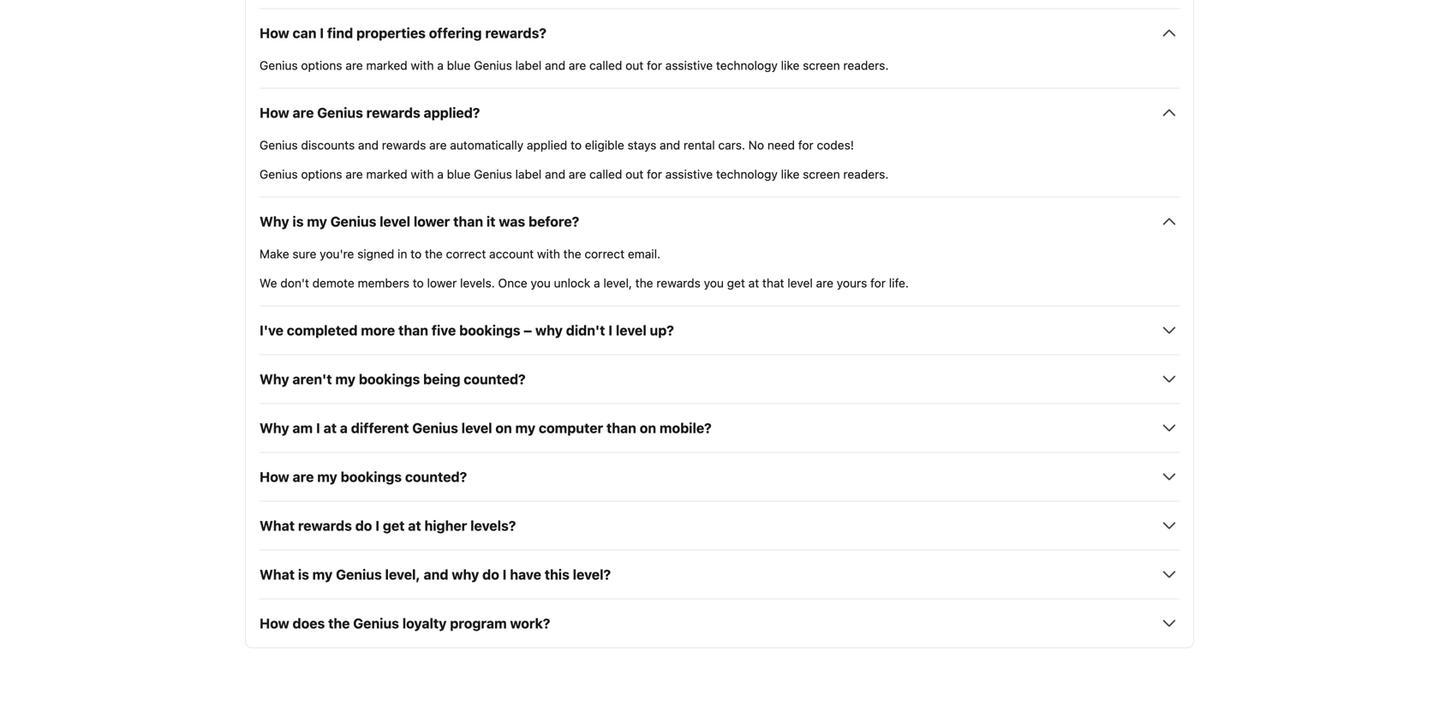 Task type: locate. For each thing, give the bounding box(es) containing it.
2 vertical spatial at
[[408, 518, 421, 534]]

–
[[524, 322, 532, 338]]

called up eligible
[[590, 58, 623, 72]]

at left that
[[749, 276, 760, 290]]

than left the it
[[454, 213, 483, 230]]

work?
[[510, 615, 551, 632]]

1 horizontal spatial why
[[536, 322, 563, 338]]

correct up levels.
[[446, 247, 486, 261]]

correct up the 'we don't demote members to lower levels. once you unlock a level, the rewards you get at that level are yours for life.'
[[585, 247, 625, 261]]

you up i've completed more than five bookings – why didn't i level up? dropdown button
[[704, 276, 724, 290]]

we
[[260, 276, 277, 290]]

program
[[450, 615, 507, 632]]

are down find at the top of the page
[[346, 58, 363, 72]]

for right need
[[799, 138, 814, 152]]

0 vertical spatial why
[[260, 213, 289, 230]]

1 like from the top
[[781, 58, 800, 72]]

what is my genius level, and why do i have this level? button
[[260, 564, 1180, 585]]

demote
[[313, 276, 355, 290]]

find
[[327, 25, 353, 41]]

genius discounts and rewards are automatically applied to eligible stays and rental cars. no need for codes!
[[260, 138, 855, 152]]

genius down "what rewards do i get at higher levels?"
[[336, 566, 382, 583]]

i right didn't
[[609, 322, 613, 338]]

than
[[454, 213, 483, 230], [399, 322, 429, 338], [607, 420, 637, 436]]

at left higher
[[408, 518, 421, 534]]

0 vertical spatial like
[[781, 58, 800, 72]]

2 vertical spatial with
[[537, 247, 560, 261]]

screen up the codes! on the top right of page
[[803, 58, 841, 72]]

1 vertical spatial level,
[[385, 566, 421, 583]]

bookings inside how are my bookings counted? dropdown button
[[341, 469, 402, 485]]

1 horizontal spatial do
[[483, 566, 500, 583]]

and
[[545, 58, 566, 72], [358, 138, 379, 152], [660, 138, 681, 152], [545, 167, 566, 181], [424, 566, 449, 583]]

screen down the codes! on the top right of page
[[803, 167, 841, 181]]

i
[[320, 25, 324, 41], [609, 322, 613, 338], [316, 420, 320, 436], [376, 518, 380, 534], [503, 566, 507, 583]]

why up the program
[[452, 566, 479, 583]]

0 horizontal spatial do
[[355, 518, 372, 534]]

0 vertical spatial lower
[[414, 213, 450, 230]]

1 assistive from the top
[[666, 58, 713, 72]]

how can i find properties offering rewards?
[[260, 25, 547, 41]]

lower down make sure you're signed in to the correct account with the correct email. at the top left of page
[[427, 276, 457, 290]]

and inside dropdown button
[[424, 566, 449, 583]]

with down how can i find properties offering rewards?
[[411, 58, 434, 72]]

0 horizontal spatial than
[[399, 322, 429, 338]]

options down can
[[301, 58, 342, 72]]

what rewards do i get at higher levels?
[[260, 518, 516, 534]]

1 horizontal spatial level,
[[604, 276, 632, 290]]

1 how from the top
[[260, 25, 289, 41]]

0 vertical spatial bookings
[[459, 322, 521, 338]]

bookings left –
[[459, 322, 521, 338]]

to left eligible
[[571, 138, 582, 152]]

why inside what is my genius level, and why do i have this level? dropdown button
[[452, 566, 479, 583]]

0 vertical spatial called
[[590, 58, 623, 72]]

why am i at a different genius level on my computer than on mobile? button
[[260, 418, 1180, 438]]

genius inside 'dropdown button'
[[317, 104, 363, 121]]

the up unlock
[[564, 247, 582, 261]]

a left different
[[340, 420, 348, 436]]

on
[[496, 420, 512, 436], [640, 420, 657, 436]]

1 horizontal spatial you
[[704, 276, 724, 290]]

the
[[425, 247, 443, 261], [564, 247, 582, 261], [636, 276, 654, 290], [328, 615, 350, 632]]

get
[[727, 276, 746, 290], [383, 518, 405, 534]]

1 readers. from the top
[[844, 58, 889, 72]]

lower up make sure you're signed in to the correct account with the correct email. at the top left of page
[[414, 213, 450, 230]]

0 horizontal spatial you
[[531, 276, 551, 290]]

2 vertical spatial to
[[413, 276, 424, 290]]

1 technology from the top
[[716, 58, 778, 72]]

4 how from the top
[[260, 615, 289, 632]]

cars.
[[719, 138, 746, 152]]

1 horizontal spatial correct
[[585, 247, 625, 261]]

1 vertical spatial marked
[[366, 167, 408, 181]]

2 vertical spatial bookings
[[341, 469, 402, 485]]

1 vertical spatial out
[[626, 167, 644, 181]]

out up the stays
[[626, 58, 644, 72]]

are up discounts
[[293, 104, 314, 121]]

0 vertical spatial why
[[536, 322, 563, 338]]

1 called from the top
[[590, 58, 623, 72]]

correct
[[446, 247, 486, 261], [585, 247, 625, 261]]

1 on from the left
[[496, 420, 512, 436]]

why up make
[[260, 213, 289, 230]]

what for what rewards do i get at higher levels?
[[260, 518, 295, 534]]

out down the stays
[[626, 167, 644, 181]]

genius up discounts
[[317, 104, 363, 121]]

called
[[590, 58, 623, 72], [590, 167, 623, 181]]

i inside 'dropdown button'
[[320, 25, 324, 41]]

blue down 'offering'
[[447, 58, 471, 72]]

why left 'aren't'
[[260, 371, 289, 387]]

this
[[545, 566, 570, 583]]

my for being
[[335, 371, 356, 387]]

assistive down how can i find properties offering rewards? 'dropdown button'
[[666, 58, 713, 72]]

like down how can i find properties offering rewards? 'dropdown button'
[[781, 58, 800, 72]]

level?
[[573, 566, 611, 583]]

1 vertical spatial technology
[[716, 167, 778, 181]]

in
[[398, 247, 407, 261]]

rewards down how are genius rewards applied?
[[382, 138, 426, 152]]

i right am
[[316, 420, 320, 436]]

assistive down rental
[[666, 167, 713, 181]]

1 horizontal spatial get
[[727, 276, 746, 290]]

2 options from the top
[[301, 167, 342, 181]]

blue
[[447, 58, 471, 72], [447, 167, 471, 181]]

mobile?
[[660, 420, 712, 436]]

0 vertical spatial label
[[516, 58, 542, 72]]

0 vertical spatial out
[[626, 58, 644, 72]]

lower inside dropdown button
[[414, 213, 450, 230]]

genius options are marked with a blue genius label and are called out for assistive technology like screen readers.
[[260, 58, 889, 72], [260, 167, 889, 181]]

0 horizontal spatial level,
[[385, 566, 421, 583]]

level
[[380, 213, 411, 230], [788, 276, 813, 290], [616, 322, 647, 338], [462, 420, 492, 436]]

you right 'once'
[[531, 276, 551, 290]]

lower
[[414, 213, 450, 230], [427, 276, 457, 290]]

the right does
[[328, 615, 350, 632]]

once
[[498, 276, 528, 290]]

account
[[489, 247, 534, 261]]

1 vertical spatial is
[[298, 566, 309, 583]]

how does the genius loyalty program work?
[[260, 615, 551, 632]]

is up does
[[298, 566, 309, 583]]

label
[[516, 58, 542, 72], [516, 167, 542, 181]]

1 vertical spatial do
[[483, 566, 500, 583]]

marked
[[366, 58, 408, 72], [366, 167, 408, 181]]

rewards left 'applied?'
[[367, 104, 421, 121]]

1 vertical spatial counted?
[[405, 469, 467, 485]]

0 vertical spatial screen
[[803, 58, 841, 72]]

1 what from the top
[[260, 518, 295, 534]]

2 readers. from the top
[[844, 167, 889, 181]]

at
[[749, 276, 760, 290], [324, 420, 337, 436], [408, 518, 421, 534]]

why for why is my genius level lower than it was before?
[[260, 213, 289, 230]]

2 why from the top
[[260, 371, 289, 387]]

1 vertical spatial readers.
[[844, 167, 889, 181]]

get left higher
[[383, 518, 405, 534]]

0 vertical spatial technology
[[716, 58, 778, 72]]

my
[[307, 213, 327, 230], [335, 371, 356, 387], [516, 420, 536, 436], [317, 469, 338, 485], [313, 566, 333, 583]]

the inside dropdown button
[[328, 615, 350, 632]]

counted?
[[464, 371, 526, 387], [405, 469, 467, 485]]

genius down automatically
[[474, 167, 512, 181]]

2 genius options are marked with a blue genius label and are called out for assistive technology like screen readers. from the top
[[260, 167, 889, 181]]

get inside dropdown button
[[383, 518, 405, 534]]

bookings inside why aren't my bookings being counted? dropdown button
[[359, 371, 420, 387]]

what
[[260, 518, 295, 534], [260, 566, 295, 583]]

stays
[[628, 138, 657, 152]]

what inside what is my genius level, and why do i have this level? dropdown button
[[260, 566, 295, 583]]

genius down rewards?
[[474, 58, 512, 72]]

0 vertical spatial genius options are marked with a blue genius label and are called out for assistive technology like screen readers.
[[260, 58, 889, 72]]

2 vertical spatial why
[[260, 420, 289, 436]]

my for level
[[307, 213, 327, 230]]

0 vertical spatial with
[[411, 58, 434, 72]]

eligible
[[585, 138, 625, 152]]

i down how are my bookings counted?
[[376, 518, 380, 534]]

2 screen from the top
[[803, 167, 841, 181]]

my for level,
[[313, 566, 333, 583]]

3 why from the top
[[260, 420, 289, 436]]

0 horizontal spatial correct
[[446, 247, 486, 261]]

why is my genius level lower than it was before?
[[260, 213, 580, 230]]

rewards inside dropdown button
[[298, 518, 352, 534]]

get left that
[[727, 276, 746, 290]]

2 assistive from the top
[[666, 167, 713, 181]]

on left computer at bottom left
[[496, 420, 512, 436]]

1 vertical spatial get
[[383, 518, 405, 534]]

are up the genius discounts and rewards are automatically applied to eligible stays and rental cars. no need for codes!
[[569, 58, 586, 72]]

what inside what rewards do i get at higher levels? dropdown button
[[260, 518, 295, 534]]

level, down email.
[[604, 276, 632, 290]]

1 vertical spatial to
[[411, 247, 422, 261]]

1 vertical spatial at
[[324, 420, 337, 436]]

loyalty
[[403, 615, 447, 632]]

2 what from the top
[[260, 566, 295, 583]]

to right 'members'
[[413, 276, 424, 290]]

1 vertical spatial options
[[301, 167, 342, 181]]

to
[[571, 138, 582, 152], [411, 247, 422, 261], [413, 276, 424, 290]]

2 you from the left
[[704, 276, 724, 290]]

with down before?
[[537, 247, 560, 261]]

i right can
[[320, 25, 324, 41]]

genius
[[260, 58, 298, 72], [474, 58, 512, 72], [317, 104, 363, 121], [260, 138, 298, 152], [260, 167, 298, 181], [474, 167, 512, 181], [331, 213, 377, 230], [412, 420, 458, 436], [336, 566, 382, 583], [353, 615, 399, 632]]

a right unlock
[[594, 276, 600, 290]]

1 horizontal spatial than
[[454, 213, 483, 230]]

with
[[411, 58, 434, 72], [411, 167, 434, 181], [537, 247, 560, 261]]

2 technology from the top
[[716, 167, 778, 181]]

assistive
[[666, 58, 713, 72], [666, 167, 713, 181]]

0 horizontal spatial at
[[324, 420, 337, 436]]

the right in
[[425, 247, 443, 261]]

properties
[[357, 25, 426, 41]]

are down am
[[293, 469, 314, 485]]

1 vertical spatial genius options are marked with a blue genius label and are called out for assistive technology like screen readers.
[[260, 167, 889, 181]]

0 vertical spatial marked
[[366, 58, 408, 72]]

label down applied
[[516, 167, 542, 181]]

1 vertical spatial label
[[516, 167, 542, 181]]

my up "what rewards do i get at higher levels?"
[[317, 469, 338, 485]]

how inside 'dropdown button'
[[260, 25, 289, 41]]

1 horizontal spatial on
[[640, 420, 657, 436]]

1 marked from the top
[[366, 58, 408, 72]]

1 vertical spatial screen
[[803, 167, 841, 181]]

bookings up different
[[359, 371, 420, 387]]

2 marked from the top
[[366, 167, 408, 181]]

readers. down the codes! on the top right of page
[[844, 167, 889, 181]]

for down the stays
[[647, 167, 662, 181]]

my up does
[[313, 566, 333, 583]]

0 vertical spatial blue
[[447, 58, 471, 72]]

2 out from the top
[[626, 167, 644, 181]]

2 vertical spatial than
[[607, 420, 637, 436]]

with up why is my genius level lower than it was before?
[[411, 167, 434, 181]]

how are genius rewards applied?
[[260, 104, 480, 121]]

technology down no
[[716, 167, 778, 181]]

than right computer at bottom left
[[607, 420, 637, 436]]

1 vertical spatial assistive
[[666, 167, 713, 181]]

signed
[[358, 247, 395, 261]]

that
[[763, 276, 785, 290]]

genius options are marked with a blue genius label and are called out for assistive technology like screen readers. down the genius discounts and rewards are automatically applied to eligible stays and rental cars. no need for codes!
[[260, 167, 889, 181]]

label down rewards?
[[516, 58, 542, 72]]

why left am
[[260, 420, 289, 436]]

what for what is my genius level, and why do i have this level?
[[260, 566, 295, 583]]

than left five
[[399, 322, 429, 338]]

why for why aren't my bookings being counted?
[[260, 371, 289, 387]]

0 vertical spatial assistive
[[666, 58, 713, 72]]

and down higher
[[424, 566, 449, 583]]

0 horizontal spatial on
[[496, 420, 512, 436]]

marked down properties
[[366, 58, 408, 72]]

blue down automatically
[[447, 167, 471, 181]]

on left mobile?
[[640, 420, 657, 436]]

1 vertical spatial than
[[399, 322, 429, 338]]

1 vertical spatial with
[[411, 167, 434, 181]]

how for how are my bookings counted?
[[260, 469, 289, 485]]

1 horizontal spatial at
[[408, 518, 421, 534]]

marked up why is my genius level lower than it was before?
[[366, 167, 408, 181]]

more
[[361, 322, 395, 338]]

a up why is my genius level lower than it was before?
[[437, 167, 444, 181]]

why
[[536, 322, 563, 338], [452, 566, 479, 583]]

2 how from the top
[[260, 104, 289, 121]]

a
[[437, 58, 444, 72], [437, 167, 444, 181], [594, 276, 600, 290], [340, 420, 348, 436]]

0 horizontal spatial get
[[383, 518, 405, 534]]

for left life.
[[871, 276, 886, 290]]

and down the genius discounts and rewards are automatically applied to eligible stays and rental cars. no need for codes!
[[545, 167, 566, 181]]

3 how from the top
[[260, 469, 289, 485]]

how
[[260, 25, 289, 41], [260, 104, 289, 121], [260, 469, 289, 485], [260, 615, 289, 632]]

genius up the you're
[[331, 213, 377, 230]]

it
[[487, 213, 496, 230]]

why aren't my bookings being counted? button
[[260, 369, 1180, 389]]

is up sure
[[293, 213, 304, 230]]

bookings down different
[[341, 469, 402, 485]]

1 vertical spatial called
[[590, 167, 623, 181]]

0 horizontal spatial why
[[452, 566, 479, 583]]

1 vertical spatial lower
[[427, 276, 457, 290]]

0 vertical spatial options
[[301, 58, 342, 72]]

i've
[[260, 322, 284, 338]]

2 correct from the left
[[585, 247, 625, 261]]

1 label from the top
[[516, 58, 542, 72]]

why right –
[[536, 322, 563, 338]]

1 vertical spatial why
[[452, 566, 479, 583]]

2 on from the left
[[640, 420, 657, 436]]

1 vertical spatial blue
[[447, 167, 471, 181]]

my right 'aren't'
[[335, 371, 356, 387]]

how inside 'dropdown button'
[[260, 104, 289, 121]]

don't
[[281, 276, 309, 290]]

didn't
[[566, 322, 606, 338]]

do
[[355, 518, 372, 534], [483, 566, 500, 583]]

how are my bookings counted?
[[260, 469, 467, 485]]

up?
[[650, 322, 674, 338]]

and right the stays
[[660, 138, 681, 152]]

like
[[781, 58, 800, 72], [781, 167, 800, 181]]

0 vertical spatial what
[[260, 518, 295, 534]]

rewards inside 'dropdown button'
[[367, 104, 421, 121]]

1 vertical spatial what
[[260, 566, 295, 583]]

like down need
[[781, 167, 800, 181]]

1 why from the top
[[260, 213, 289, 230]]

1 genius options are marked with a blue genius label and are called out for assistive technology like screen readers. from the top
[[260, 58, 889, 72]]

do down how are my bookings counted?
[[355, 518, 372, 534]]

options
[[301, 58, 342, 72], [301, 167, 342, 181]]

for
[[647, 58, 662, 72], [799, 138, 814, 152], [647, 167, 662, 181], [871, 276, 886, 290]]

2 called from the top
[[590, 167, 623, 181]]

0 vertical spatial readers.
[[844, 58, 889, 72]]

0 vertical spatial is
[[293, 213, 304, 230]]

1 vertical spatial like
[[781, 167, 800, 181]]

2 horizontal spatial at
[[749, 276, 760, 290]]

how for how does the genius loyalty program work?
[[260, 615, 289, 632]]

no
[[749, 138, 765, 152]]

at right am
[[324, 420, 337, 436]]

to right in
[[411, 247, 422, 261]]

1 vertical spatial why
[[260, 371, 289, 387]]

bookings
[[459, 322, 521, 338], [359, 371, 420, 387], [341, 469, 402, 485]]

0 vertical spatial to
[[571, 138, 582, 152]]

counted? up higher
[[405, 469, 467, 485]]

technology down how can i find properties offering rewards? 'dropdown button'
[[716, 58, 778, 72]]

do left have
[[483, 566, 500, 583]]

discounts
[[301, 138, 355, 152]]

1 vertical spatial bookings
[[359, 371, 420, 387]]



Task type: describe. For each thing, give the bounding box(es) containing it.
bookings inside i've completed more than five bookings – why didn't i level up? dropdown button
[[459, 322, 521, 338]]

are left yours
[[816, 276, 834, 290]]

before?
[[529, 213, 580, 230]]

1 blue from the top
[[447, 58, 471, 72]]

my left computer at bottom left
[[516, 420, 536, 436]]

a down 'offering'
[[437, 58, 444, 72]]

how can i find properties offering rewards? button
[[260, 23, 1180, 43]]

members
[[358, 276, 410, 290]]

lower for than
[[414, 213, 450, 230]]

genius left loyalty
[[353, 615, 399, 632]]

applied
[[527, 138, 568, 152]]

why for why am i at a different genius level on my computer than on mobile?
[[260, 420, 289, 436]]

rewards down email.
[[657, 276, 701, 290]]

does
[[293, 615, 325, 632]]

0 vertical spatial at
[[749, 276, 760, 290]]

five
[[432, 322, 456, 338]]

a inside dropdown button
[[340, 420, 348, 436]]

computer
[[539, 420, 604, 436]]

why am i at a different genius level on my computer than on mobile?
[[260, 420, 712, 436]]

genius down can
[[260, 58, 298, 72]]

rental
[[684, 138, 715, 152]]

how for how are genius rewards applied?
[[260, 104, 289, 121]]

2 blue from the top
[[447, 167, 471, 181]]

my for counted?
[[317, 469, 338, 485]]

genius left discounts
[[260, 138, 298, 152]]

is for why
[[293, 213, 304, 230]]

and down how are genius rewards applied?
[[358, 138, 379, 152]]

level, inside dropdown button
[[385, 566, 421, 583]]

1 options from the top
[[301, 58, 342, 72]]

how does the genius loyalty program work? button
[[260, 613, 1180, 634]]

you're
[[320, 247, 354, 261]]

make
[[260, 247, 289, 261]]

how are genius rewards applied? button
[[260, 102, 1180, 123]]

1 screen from the top
[[803, 58, 841, 72]]

what is my genius level, and why do i have this level?
[[260, 566, 611, 583]]

0 vertical spatial than
[[454, 213, 483, 230]]

0 vertical spatial level,
[[604, 276, 632, 290]]

and down rewards?
[[545, 58, 566, 72]]

why is my genius level lower than it was before? button
[[260, 211, 1180, 232]]

bookings for being
[[359, 371, 420, 387]]

lower for levels.
[[427, 276, 457, 290]]

rewards?
[[485, 25, 547, 41]]

are down 'applied?'
[[429, 138, 447, 152]]

different
[[351, 420, 409, 436]]

was
[[499, 213, 526, 230]]

2 horizontal spatial than
[[607, 420, 637, 436]]

higher
[[425, 518, 467, 534]]

0 vertical spatial counted?
[[464, 371, 526, 387]]

email.
[[628, 247, 661, 261]]

completed
[[287, 322, 358, 338]]

applied?
[[424, 104, 480, 121]]

are inside 'dropdown button'
[[293, 104, 314, 121]]

how for how can i find properties offering rewards?
[[260, 25, 289, 41]]

2 like from the top
[[781, 167, 800, 181]]

levels?
[[471, 518, 516, 534]]

0 vertical spatial get
[[727, 276, 746, 290]]

unlock
[[554, 276, 591, 290]]

aren't
[[293, 371, 332, 387]]

need
[[768, 138, 795, 152]]

1 you from the left
[[531, 276, 551, 290]]

make sure you're signed in to the correct account with the correct email.
[[260, 247, 661, 261]]

i've completed more than five bookings – why didn't i level up? button
[[260, 320, 1180, 341]]

offering
[[429, 25, 482, 41]]

i left have
[[503, 566, 507, 583]]

why aren't my bookings being counted?
[[260, 371, 526, 387]]

is for what
[[298, 566, 309, 583]]

for down how can i find properties offering rewards? 'dropdown button'
[[647, 58, 662, 72]]

codes!
[[817, 138, 855, 152]]

levels.
[[460, 276, 495, 290]]

being
[[423, 371, 461, 387]]

we don't demote members to lower levels. once you unlock a level, the rewards you get at that level are yours for life.
[[260, 276, 909, 290]]

2 label from the top
[[516, 167, 542, 181]]

sure
[[293, 247, 317, 261]]

are down the genius discounts and rewards are automatically applied to eligible stays and rental cars. no need for codes!
[[569, 167, 586, 181]]

automatically
[[450, 138, 524, 152]]

how are my bookings counted? button
[[260, 467, 1180, 487]]

1 out from the top
[[626, 58, 644, 72]]

are inside dropdown button
[[293, 469, 314, 485]]

genius up make
[[260, 167, 298, 181]]

are down discounts
[[346, 167, 363, 181]]

yours
[[837, 276, 868, 290]]

life.
[[889, 276, 909, 290]]

the down email.
[[636, 276, 654, 290]]

i've completed more than five bookings – why didn't i level up?
[[260, 322, 674, 338]]

what rewards do i get at higher levels? button
[[260, 515, 1180, 536]]

why inside i've completed more than five bookings – why didn't i level up? dropdown button
[[536, 322, 563, 338]]

have
[[510, 566, 542, 583]]

can
[[293, 25, 317, 41]]

am
[[293, 420, 313, 436]]

genius down being in the bottom left of the page
[[412, 420, 458, 436]]

bookings for counted?
[[341, 469, 402, 485]]

1 correct from the left
[[446, 247, 486, 261]]

0 vertical spatial do
[[355, 518, 372, 534]]



Task type: vqa. For each thing, say whether or not it's contained in the screenshot.
READERS.
yes



